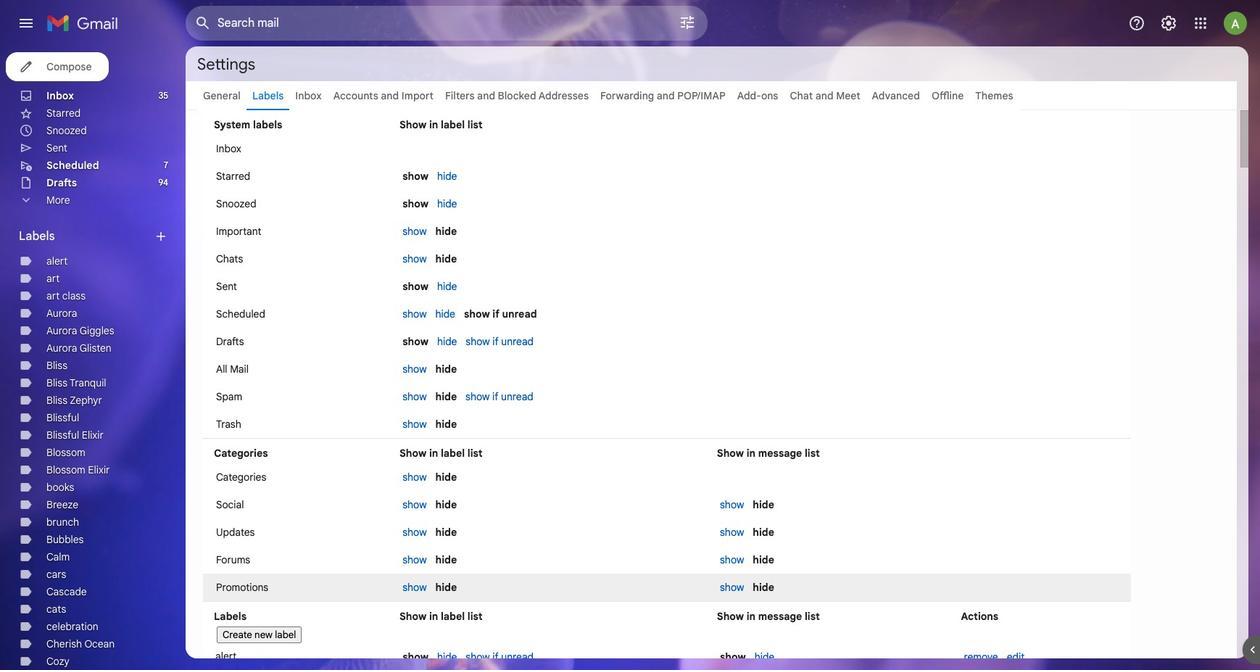 Task type: locate. For each thing, give the bounding box(es) containing it.
1 show if unread link from the top
[[466, 335, 534, 348]]

starred up snoozed link on the left top
[[46, 107, 81, 120]]

1 horizontal spatial sent
[[216, 280, 237, 293]]

scheduled up drafts link
[[46, 159, 99, 172]]

unread for spam
[[501, 390, 534, 403]]

aurora for aurora link
[[46, 307, 77, 320]]

2 show if unread link from the top
[[466, 390, 534, 403]]

0 vertical spatial aurora
[[46, 307, 77, 320]]

show link for important
[[403, 225, 427, 238]]

label
[[441, 118, 465, 131], [441, 447, 465, 460], [441, 610, 465, 623], [275, 629, 296, 641]]

0 vertical spatial message
[[759, 447, 803, 460]]

drafts up all mail
[[216, 335, 244, 348]]

show if unread link for drafts
[[466, 335, 534, 348]]

2 aurora from the top
[[46, 324, 77, 337]]

1 and from the left
[[381, 89, 399, 102]]

0 horizontal spatial labels
[[19, 229, 55, 244]]

0 horizontal spatial alert
[[46, 255, 68, 268]]

celebration link
[[46, 620, 98, 633]]

snoozed up 'important'
[[216, 197, 257, 210]]

create
[[223, 629, 252, 641]]

1 vertical spatial message
[[759, 610, 803, 623]]

1 horizontal spatial drafts
[[216, 335, 244, 348]]

bliss tranquil
[[46, 376, 106, 390]]

label for categories
[[441, 447, 465, 460]]

2 bliss from the top
[[46, 376, 67, 390]]

2 show in message list from the top
[[717, 610, 820, 623]]

bliss up bliss tranquil link
[[46, 359, 67, 372]]

inbox link up starred link
[[46, 89, 74, 102]]

inbox right 'labels' link
[[295, 89, 322, 102]]

2 horizontal spatial inbox
[[295, 89, 322, 102]]

support image
[[1129, 15, 1146, 32]]

accounts and import
[[333, 89, 434, 102]]

categories up social
[[216, 471, 266, 484]]

scheduled link
[[46, 159, 99, 172]]

show
[[403, 170, 429, 183], [403, 197, 429, 210], [403, 225, 427, 238], [403, 252, 427, 266], [403, 280, 429, 293], [403, 308, 427, 321], [464, 308, 490, 321], [403, 335, 429, 348], [466, 335, 490, 348], [403, 363, 427, 376], [403, 390, 427, 403], [466, 390, 490, 403], [403, 418, 427, 431], [403, 471, 427, 484], [403, 498, 427, 511], [720, 498, 745, 511], [403, 526, 427, 539], [720, 526, 745, 539], [403, 554, 427, 567], [720, 554, 745, 567], [403, 581, 427, 594], [720, 581, 745, 594], [403, 651, 429, 664], [466, 651, 490, 664], [720, 651, 746, 664]]

35
[[159, 90, 168, 101]]

categories down trash
[[214, 447, 268, 460]]

1 vertical spatial sent
[[216, 280, 237, 293]]

snoozed down starred link
[[46, 124, 87, 137]]

1 vertical spatial blissful
[[46, 429, 79, 442]]

labels up create
[[214, 610, 247, 623]]

aurora down aurora link
[[46, 324, 77, 337]]

2 vertical spatial show if unread link
[[466, 651, 534, 664]]

blissful elixir
[[46, 429, 104, 442]]

alert down create
[[215, 650, 237, 663]]

show if unread link for alert
[[466, 651, 534, 664]]

hide link
[[437, 170, 457, 183], [437, 197, 457, 210], [437, 280, 457, 293], [436, 308, 455, 321], [437, 335, 457, 348], [437, 651, 457, 664], [755, 651, 775, 664]]

inbox inside labels navigation
[[46, 89, 74, 102]]

1 vertical spatial show if unread link
[[466, 390, 534, 403]]

elixir down 'blissful elixir' link
[[88, 464, 110, 477]]

elixir up blossom link
[[82, 429, 104, 442]]

2 message from the top
[[759, 610, 803, 623]]

bliss for bliss link
[[46, 359, 67, 372]]

1 blossom from the top
[[46, 446, 85, 459]]

sent down the chats
[[216, 280, 237, 293]]

blossom down blossom link
[[46, 464, 85, 477]]

bliss down bliss link
[[46, 376, 67, 390]]

1 vertical spatial show in message list
[[717, 610, 820, 623]]

1 art from the top
[[46, 272, 60, 285]]

2 show in label list from the top
[[400, 447, 483, 460]]

0 vertical spatial elixir
[[82, 429, 104, 442]]

1 show in message list from the top
[[717, 447, 820, 460]]

show link for forums
[[403, 554, 427, 567]]

hide link for starred
[[437, 170, 457, 183]]

1 horizontal spatial inbox link
[[295, 89, 322, 102]]

1 vertical spatial labels
[[19, 229, 55, 244]]

show link for all mail
[[403, 363, 427, 376]]

aurora
[[46, 307, 77, 320], [46, 324, 77, 337], [46, 342, 77, 355]]

1 horizontal spatial snoozed
[[216, 197, 257, 210]]

show link
[[403, 225, 427, 238], [403, 252, 427, 266], [403, 308, 427, 321], [403, 363, 427, 376], [403, 390, 427, 403], [403, 418, 427, 431], [403, 471, 427, 484], [403, 498, 427, 511], [720, 498, 745, 511], [403, 526, 427, 539], [720, 526, 745, 539], [403, 554, 427, 567], [720, 554, 745, 567], [403, 581, 427, 594], [720, 581, 745, 594]]

zephyr
[[70, 394, 102, 407]]

social
[[216, 498, 244, 511]]

labels up "labels"
[[252, 89, 284, 102]]

1 message from the top
[[759, 447, 803, 460]]

elixir for blossom elixir
[[88, 464, 110, 477]]

starred
[[46, 107, 81, 120], [216, 170, 250, 183]]

2 vertical spatial bliss
[[46, 394, 67, 407]]

compose button
[[6, 52, 109, 81]]

show if unread for alert
[[466, 651, 534, 664]]

aurora for aurora giggles
[[46, 324, 77, 337]]

and right filters
[[477, 89, 495, 102]]

2 blissful from the top
[[46, 429, 79, 442]]

more button
[[0, 192, 174, 209]]

1 horizontal spatial starred
[[216, 170, 250, 183]]

bliss tranquil link
[[46, 376, 106, 390]]

hide link for drafts
[[437, 335, 457, 348]]

show
[[400, 118, 427, 131], [400, 447, 427, 460], [717, 447, 744, 460], [400, 610, 427, 623], [717, 610, 744, 623]]

1 show in label list from the top
[[400, 118, 483, 131]]

system
[[214, 118, 251, 131]]

art down art link
[[46, 289, 60, 303]]

blissful down bliss zephyr link
[[46, 411, 79, 424]]

bliss zephyr
[[46, 394, 102, 407]]

0 horizontal spatial snoozed
[[46, 124, 87, 137]]

0 vertical spatial show in message list
[[717, 447, 820, 460]]

94
[[158, 177, 168, 188]]

inbox link right 'labels' link
[[295, 89, 322, 102]]

starred inside labels navigation
[[46, 107, 81, 120]]

bliss up blissful link
[[46, 394, 67, 407]]

1 vertical spatial elixir
[[88, 464, 110, 477]]

cozy link
[[46, 655, 69, 668]]

remove
[[965, 651, 999, 664]]

accounts
[[333, 89, 379, 102]]

snoozed inside labels navigation
[[46, 124, 87, 137]]

cherish ocean
[[46, 638, 115, 651]]

scheduled
[[46, 159, 99, 172], [216, 308, 265, 321]]

3 show in label list from the top
[[400, 610, 483, 623]]

meet
[[837, 89, 861, 102]]

hide
[[437, 170, 457, 183], [437, 197, 457, 210], [436, 225, 457, 238], [436, 252, 457, 266], [437, 280, 457, 293], [436, 308, 455, 321], [437, 335, 457, 348], [436, 363, 457, 376], [436, 390, 457, 403], [436, 418, 457, 431], [436, 471, 457, 484], [436, 498, 457, 511], [753, 498, 775, 511], [436, 526, 457, 539], [753, 526, 775, 539], [436, 554, 457, 567], [753, 554, 775, 567], [436, 581, 457, 594], [753, 581, 775, 594], [437, 651, 457, 664], [755, 651, 775, 664]]

inbox link
[[46, 89, 74, 102], [295, 89, 322, 102]]

2 if from the top
[[493, 335, 499, 348]]

and for chat
[[816, 89, 834, 102]]

0 vertical spatial alert
[[46, 255, 68, 268]]

0 vertical spatial drafts
[[46, 176, 77, 189]]

alert up art link
[[46, 255, 68, 268]]

2 art from the top
[[46, 289, 60, 303]]

0 vertical spatial show in label list
[[400, 118, 483, 131]]

scheduled up mail
[[216, 308, 265, 321]]

art link
[[46, 272, 60, 285]]

blissful for blissful link
[[46, 411, 79, 424]]

art for art link
[[46, 272, 60, 285]]

1 vertical spatial blossom
[[46, 464, 85, 477]]

2 vertical spatial labels
[[214, 610, 247, 623]]

blossom for blossom elixir
[[46, 464, 85, 477]]

more
[[46, 194, 70, 207]]

chat
[[790, 89, 813, 102]]

inbox down the system
[[216, 142, 241, 155]]

0 vertical spatial art
[[46, 272, 60, 285]]

show link for spam
[[403, 390, 427, 403]]

2 horizontal spatial labels
[[252, 89, 284, 102]]

if for drafts
[[493, 335, 499, 348]]

0 vertical spatial show if unread link
[[466, 335, 534, 348]]

0 horizontal spatial inbox link
[[46, 89, 74, 102]]

create new label button
[[217, 627, 302, 643]]

list for labels
[[468, 610, 483, 623]]

ocean
[[84, 638, 115, 651]]

1 horizontal spatial scheduled
[[216, 308, 265, 321]]

in
[[429, 118, 438, 131], [429, 447, 438, 460], [747, 447, 756, 460], [429, 610, 438, 623], [747, 610, 756, 623]]

trash
[[216, 418, 241, 431]]

drafts
[[46, 176, 77, 189], [216, 335, 244, 348]]

bliss
[[46, 359, 67, 372], [46, 376, 67, 390], [46, 394, 67, 407]]

elixir
[[82, 429, 104, 442], [88, 464, 110, 477]]

starred down the system
[[216, 170, 250, 183]]

settings
[[197, 54, 255, 74]]

label for system labels
[[441, 118, 465, 131]]

1 aurora from the top
[[46, 307, 77, 320]]

1 vertical spatial snoozed
[[216, 197, 257, 210]]

3 if from the top
[[493, 390, 499, 403]]

3 bliss from the top
[[46, 394, 67, 407]]

filters
[[445, 89, 475, 102]]

and right 'chat'
[[816, 89, 834, 102]]

all mail
[[216, 363, 249, 376]]

Search mail text field
[[218, 16, 638, 30]]

main menu image
[[17, 15, 35, 32]]

3 aurora from the top
[[46, 342, 77, 355]]

blissful
[[46, 411, 79, 424], [46, 429, 79, 442]]

0 vertical spatial starred
[[46, 107, 81, 120]]

0 horizontal spatial drafts
[[46, 176, 77, 189]]

edit link
[[1007, 651, 1025, 664]]

sent down snoozed link on the left top
[[46, 141, 67, 155]]

giggles
[[80, 324, 114, 337]]

0 horizontal spatial starred
[[46, 107, 81, 120]]

snoozed
[[46, 124, 87, 137], [216, 197, 257, 210]]

bliss for bliss tranquil
[[46, 376, 67, 390]]

chat and meet
[[790, 89, 861, 102]]

unread for alert
[[501, 651, 534, 664]]

2 vertical spatial show in label list
[[400, 610, 483, 623]]

alert
[[46, 255, 68, 268], [215, 650, 237, 663]]

1 vertical spatial drafts
[[216, 335, 244, 348]]

2 and from the left
[[477, 89, 495, 102]]

0 horizontal spatial inbox
[[46, 89, 74, 102]]

0 vertical spatial blissful
[[46, 411, 79, 424]]

class
[[62, 289, 86, 303]]

snoozed link
[[46, 124, 87, 137]]

advanced search options image
[[673, 8, 702, 37]]

breeze link
[[46, 498, 78, 511]]

1 horizontal spatial inbox
[[216, 142, 241, 155]]

hide link for snoozed
[[437, 197, 457, 210]]

inbox for second inbox link from the left
[[295, 89, 322, 102]]

cascade link
[[46, 585, 87, 598]]

1 vertical spatial aurora
[[46, 324, 77, 337]]

chats
[[216, 252, 243, 266]]

0 vertical spatial labels
[[252, 89, 284, 102]]

in for labels
[[429, 610, 438, 623]]

import
[[402, 89, 434, 102]]

2 vertical spatial aurora
[[46, 342, 77, 355]]

labels inside labels navigation
[[19, 229, 55, 244]]

art down the alert link
[[46, 272, 60, 285]]

1 vertical spatial art
[[46, 289, 60, 303]]

drafts up the more
[[46, 176, 77, 189]]

4 and from the left
[[816, 89, 834, 102]]

and for filters
[[477, 89, 495, 102]]

show in label list
[[400, 118, 483, 131], [400, 447, 483, 460], [400, 610, 483, 623]]

art
[[46, 272, 60, 285], [46, 289, 60, 303]]

0 vertical spatial blossom
[[46, 446, 85, 459]]

1 blissful from the top
[[46, 411, 79, 424]]

blissful down blissful link
[[46, 429, 79, 442]]

None search field
[[186, 6, 708, 41]]

2 blossom from the top
[[46, 464, 85, 477]]

0 horizontal spatial sent
[[46, 141, 67, 155]]

4 if from the top
[[493, 651, 499, 664]]

inbox up starred link
[[46, 89, 74, 102]]

blissful link
[[46, 411, 79, 424]]

if
[[493, 308, 500, 321], [493, 335, 499, 348], [493, 390, 499, 403], [493, 651, 499, 664]]

0 vertical spatial snoozed
[[46, 124, 87, 137]]

1 vertical spatial scheduled
[[216, 308, 265, 321]]

0 horizontal spatial scheduled
[[46, 159, 99, 172]]

7
[[164, 160, 168, 170]]

aurora up bliss link
[[46, 342, 77, 355]]

0 vertical spatial sent
[[46, 141, 67, 155]]

and left import on the top
[[381, 89, 399, 102]]

aurora down art class
[[46, 307, 77, 320]]

blossom elixir link
[[46, 464, 110, 477]]

labels heading
[[19, 229, 154, 244]]

sent inside labels navigation
[[46, 141, 67, 155]]

message
[[759, 447, 803, 460], [759, 610, 803, 623]]

1 vertical spatial bliss
[[46, 376, 67, 390]]

blossom
[[46, 446, 85, 459], [46, 464, 85, 477]]

edit
[[1007, 651, 1025, 664]]

3 show if unread link from the top
[[466, 651, 534, 664]]

1 vertical spatial starred
[[216, 170, 250, 183]]

3 and from the left
[[657, 89, 675, 102]]

and left pop/imap
[[657, 89, 675, 102]]

blossom down 'blissful elixir' link
[[46, 446, 85, 459]]

1 bliss from the top
[[46, 359, 67, 372]]

show if unread for drafts
[[466, 335, 534, 348]]

1 vertical spatial show in label list
[[400, 447, 483, 460]]

0 vertical spatial bliss
[[46, 359, 67, 372]]

1 horizontal spatial alert
[[215, 650, 237, 663]]

0 vertical spatial scheduled
[[46, 159, 99, 172]]

labels link
[[252, 89, 284, 102]]

advanced link
[[872, 89, 920, 102]]

labels up the alert link
[[19, 229, 55, 244]]



Task type: vqa. For each thing, say whether or not it's contained in the screenshot.
the Indent less ‪(⌘[)‬ image
no



Task type: describe. For each thing, give the bounding box(es) containing it.
show link for categories
[[403, 471, 427, 484]]

hide link for scheduled
[[436, 308, 455, 321]]

show in label list for categories
[[400, 447, 483, 460]]

add-
[[738, 89, 762, 102]]

cars
[[46, 568, 66, 581]]

filters and blocked addresses link
[[445, 89, 589, 102]]

inbox for 1st inbox link from left
[[46, 89, 74, 102]]

show link for chats
[[403, 252, 427, 266]]

addresses
[[539, 89, 589, 102]]

general
[[203, 89, 241, 102]]

forwarding and pop/imap link
[[601, 89, 726, 102]]

show link for trash
[[403, 418, 427, 431]]

brunch
[[46, 516, 79, 529]]

glisten
[[80, 342, 112, 355]]

compose
[[46, 60, 92, 73]]

ons
[[762, 89, 779, 102]]

actions
[[961, 610, 999, 623]]

show link for promotions
[[403, 581, 427, 594]]

if for spam
[[493, 390, 499, 403]]

show if unread link for spam
[[466, 390, 534, 403]]

show link for scheduled
[[403, 308, 427, 321]]

elixir for blissful elixir
[[82, 429, 104, 442]]

forwarding
[[601, 89, 655, 102]]

offline
[[932, 89, 964, 102]]

books
[[46, 481, 74, 494]]

remove link
[[965, 651, 999, 664]]

aurora for aurora glisten
[[46, 342, 77, 355]]

create new label
[[223, 629, 296, 641]]

label inside button
[[275, 629, 296, 641]]

brunch link
[[46, 516, 79, 529]]

labels for labels heading on the left top of page
[[19, 229, 55, 244]]

aurora glisten link
[[46, 342, 112, 355]]

labels navigation
[[0, 46, 186, 670]]

cars link
[[46, 568, 66, 581]]

blissful elixir link
[[46, 429, 104, 442]]

blossom for blossom link
[[46, 446, 85, 459]]

alert inside labels navigation
[[46, 255, 68, 268]]

add-ons
[[738, 89, 779, 102]]

1 if from the top
[[493, 308, 500, 321]]

show link for social
[[403, 498, 427, 511]]

drafts link
[[46, 176, 77, 189]]

important
[[216, 225, 261, 238]]

show in label list for labels
[[400, 610, 483, 623]]

spam
[[216, 390, 243, 403]]

themes link
[[976, 89, 1014, 102]]

system labels
[[214, 118, 282, 131]]

list for system labels
[[468, 118, 483, 131]]

and for forwarding
[[657, 89, 675, 102]]

show in message list for labels
[[717, 610, 820, 623]]

chat and meet link
[[790, 89, 861, 102]]

bliss link
[[46, 359, 67, 372]]

labels for 'labels' link
[[252, 89, 284, 102]]

blissful for blissful elixir
[[46, 429, 79, 442]]

1 horizontal spatial labels
[[214, 610, 247, 623]]

cascade
[[46, 585, 87, 598]]

breeze
[[46, 498, 78, 511]]

art class link
[[46, 289, 86, 303]]

bliss for bliss zephyr
[[46, 394, 67, 407]]

2 inbox link from the left
[[295, 89, 322, 102]]

bubbles
[[46, 533, 84, 546]]

unread for drafts
[[501, 335, 534, 348]]

aurora giggles
[[46, 324, 114, 337]]

offline link
[[932, 89, 964, 102]]

accounts and import link
[[333, 89, 434, 102]]

aurora glisten
[[46, 342, 112, 355]]

1 inbox link from the left
[[46, 89, 74, 102]]

cats
[[46, 603, 66, 616]]

celebration
[[46, 620, 98, 633]]

settings image
[[1161, 15, 1178, 32]]

blossom elixir
[[46, 464, 110, 477]]

if for alert
[[493, 651, 499, 664]]

1 vertical spatial alert
[[215, 650, 237, 663]]

bubbles link
[[46, 533, 84, 546]]

show for system labels
[[400, 118, 427, 131]]

add-ons link
[[738, 89, 779, 102]]

show in label list for system labels
[[400, 118, 483, 131]]

updates
[[216, 526, 255, 539]]

sent link
[[46, 141, 67, 155]]

cherish
[[46, 638, 82, 651]]

hide link for alert
[[437, 651, 457, 664]]

calm
[[46, 551, 70, 564]]

scheduled inside labels navigation
[[46, 159, 99, 172]]

art class
[[46, 289, 86, 303]]

calm link
[[46, 551, 70, 564]]

message for labels
[[759, 610, 803, 623]]

show in message list for categories
[[717, 447, 820, 460]]

advanced
[[872, 89, 920, 102]]

promotions
[[216, 581, 269, 594]]

aurora link
[[46, 307, 77, 320]]

forums
[[216, 554, 250, 567]]

art for art class
[[46, 289, 60, 303]]

show for labels
[[400, 610, 427, 623]]

in for system labels
[[429, 118, 438, 131]]

mail
[[230, 363, 249, 376]]

gmail image
[[46, 9, 125, 38]]

show if unread for spam
[[466, 390, 534, 403]]

aurora giggles link
[[46, 324, 114, 337]]

filters and blocked addresses
[[445, 89, 589, 102]]

search mail image
[[190, 10, 216, 36]]

cherish ocean link
[[46, 638, 115, 651]]

all
[[216, 363, 227, 376]]

drafts inside labels navigation
[[46, 176, 77, 189]]

0 vertical spatial categories
[[214, 447, 268, 460]]

alert link
[[46, 255, 68, 268]]

show for categories
[[400, 447, 427, 460]]

starred link
[[46, 107, 81, 120]]

1 vertical spatial categories
[[216, 471, 266, 484]]

in for categories
[[429, 447, 438, 460]]

new
[[255, 629, 273, 641]]

message for categories
[[759, 447, 803, 460]]

list for categories
[[468, 447, 483, 460]]

bliss zephyr link
[[46, 394, 102, 407]]

labels
[[253, 118, 282, 131]]

forwarding and pop/imap
[[601, 89, 726, 102]]

cozy
[[46, 655, 69, 668]]

pop/imap
[[678, 89, 726, 102]]

and for accounts
[[381, 89, 399, 102]]

label for labels
[[441, 610, 465, 623]]

books link
[[46, 481, 74, 494]]

themes
[[976, 89, 1014, 102]]

general link
[[203, 89, 241, 102]]

cats link
[[46, 603, 66, 616]]

hide link for sent
[[437, 280, 457, 293]]

show link for updates
[[403, 526, 427, 539]]



